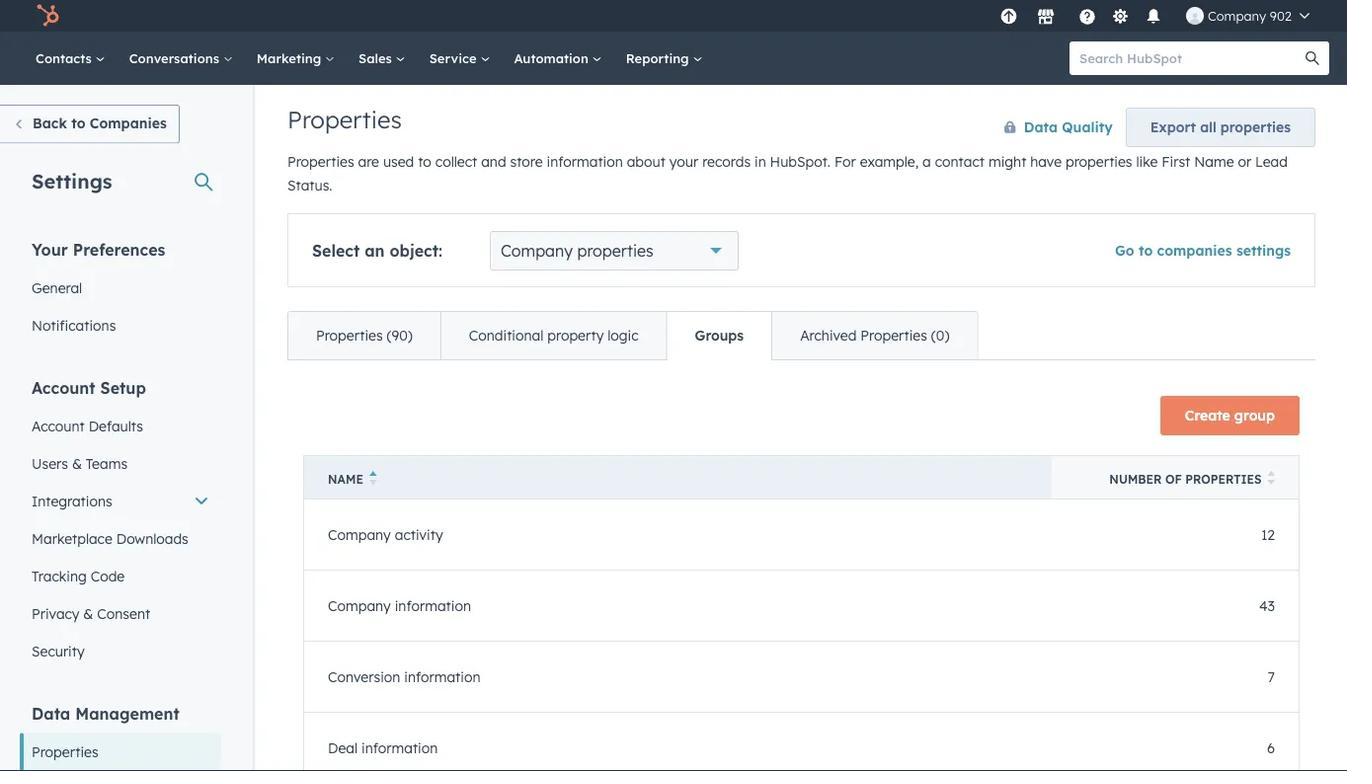 Task type: vqa. For each thing, say whether or not it's contained in the screenshot.


Task type: describe. For each thing, give the bounding box(es) containing it.
privacy & consent
[[32, 605, 150, 623]]

properties up the are
[[288, 105, 402, 134]]

company 902
[[1208, 7, 1293, 24]]

sales link
[[347, 32, 418, 85]]

data for data quality
[[1024, 119, 1058, 136]]

back to companies link
[[0, 105, 180, 144]]

data management
[[32, 704, 180, 724]]

upgrade link
[[997, 5, 1022, 26]]

code
[[91, 568, 125, 585]]

company for company 902
[[1208, 7, 1267, 24]]

for
[[835, 153, 857, 170]]

conditional
[[469, 327, 544, 344]]

conversations
[[129, 50, 223, 66]]

downloads
[[116, 530, 189, 547]]

help image
[[1079, 9, 1097, 27]]

press to sort. image
[[1268, 471, 1276, 485]]

data quality
[[1024, 119, 1114, 136]]

users
[[32, 455, 68, 472]]

collect
[[436, 153, 478, 170]]

have
[[1031, 153, 1062, 170]]

service
[[430, 50, 481, 66]]

management
[[75, 704, 180, 724]]

to inside properties are used to collect and store information about your records in hubspot. for example, a contact might have properties like first name or lead status.
[[418, 153, 432, 170]]

12
[[1262, 526, 1276, 544]]

to for back
[[71, 115, 85, 132]]

create group button
[[1161, 396, 1300, 436]]

integrations
[[32, 493, 112, 510]]

902
[[1271, 7, 1293, 24]]

company for company activity
[[328, 526, 391, 544]]

ascending sort. press to sort descending. image
[[369, 471, 377, 485]]

information inside properties are used to collect and store information about your records in hubspot. for example, a contact might have properties like first name or lead status.
[[547, 153, 623, 170]]

back
[[33, 115, 67, 132]]

settings
[[1237, 242, 1292, 259]]

properties inside properties link
[[32, 744, 98, 761]]

first
[[1162, 153, 1191, 170]]

back to companies
[[33, 115, 167, 132]]

preferences
[[73, 240, 165, 259]]

conditional property logic
[[469, 327, 639, 344]]

(0)
[[932, 327, 950, 344]]

tracking code
[[32, 568, 125, 585]]

a
[[923, 153, 932, 170]]

marketplace
[[32, 530, 112, 547]]

go
[[1116, 242, 1135, 259]]

Search HubSpot search field
[[1070, 42, 1312, 75]]

privacy & consent link
[[20, 595, 221, 633]]

security link
[[20, 633, 221, 670]]

hubspot.
[[770, 153, 831, 170]]

records
[[703, 153, 751, 170]]

object:
[[390, 241, 443, 261]]

automation link
[[502, 32, 614, 85]]

properties are used to collect and store information about your records in hubspot. for example, a contact might have properties like first name or lead status.
[[288, 153, 1289, 194]]

tab list containing properties (90)
[[288, 311, 979, 361]]

general link
[[20, 269, 221, 307]]

information for company information
[[395, 598, 471, 615]]

select
[[312, 241, 360, 261]]

deal
[[328, 740, 358, 757]]

number
[[1110, 472, 1163, 487]]

general
[[32, 279, 82, 296]]

properties (90) link
[[289, 312, 441, 360]]

properties inside archived properties (0) link
[[861, 327, 928, 344]]

data for data management
[[32, 704, 70, 724]]

account setup element
[[20, 377, 221, 670]]

account for account setup
[[32, 378, 95, 398]]

properties left press to sort. element at the right
[[1186, 472, 1262, 487]]

create
[[1186, 407, 1231, 424]]

marketplace downloads link
[[20, 520, 221, 558]]

43
[[1260, 598, 1276, 615]]

teams
[[86, 455, 128, 472]]

help button
[[1071, 0, 1105, 32]]

conversion
[[328, 669, 401, 686]]

archived properties (0) link
[[772, 312, 978, 360]]

settings link
[[1109, 5, 1133, 26]]

your
[[32, 240, 68, 259]]

search image
[[1306, 51, 1320, 65]]

status.
[[288, 177, 333, 194]]

reporting link
[[614, 32, 715, 85]]

properties inside 'properties (90)' link
[[316, 327, 383, 344]]

your preferences
[[32, 240, 165, 259]]

properties inside properties are used to collect and store information about your records in hubspot. for example, a contact might have properties like first name or lead status.
[[1066, 153, 1133, 170]]

number of properties
[[1110, 472, 1262, 487]]

properties inside properties are used to collect and store information about your records in hubspot. for example, a contact might have properties like first name or lead status.
[[288, 153, 354, 170]]

conditional property logic link
[[441, 312, 667, 360]]

consent
[[97, 605, 150, 623]]

automation
[[514, 50, 593, 66]]

company information
[[328, 598, 471, 615]]

company for company information
[[328, 598, 391, 615]]

contacts link
[[24, 32, 117, 85]]

account defaults link
[[20, 408, 221, 445]]

to for go
[[1139, 242, 1154, 259]]

information for conversion information
[[404, 669, 481, 686]]

information for deal information
[[362, 740, 438, 757]]

properties link
[[20, 734, 221, 771]]

ascending sort. press to sort descending. element
[[369, 471, 377, 488]]



Task type: locate. For each thing, give the bounding box(es) containing it.
0 vertical spatial account
[[32, 378, 95, 398]]

0 horizontal spatial data
[[32, 704, 70, 724]]

marketplaces image
[[1037, 9, 1055, 27]]

users & teams
[[32, 455, 128, 472]]

information down activity
[[395, 598, 471, 615]]

tracking
[[32, 568, 87, 585]]

company down ascending sort. press to sort descending. element
[[328, 526, 391, 544]]

data inside data management element
[[32, 704, 70, 724]]

contacts
[[36, 50, 96, 66]]

tab list
[[288, 311, 979, 361]]

name inside properties are used to collect and store information about your records in hubspot. for example, a contact might have properties like first name or lead status.
[[1195, 153, 1235, 170]]

information right store
[[547, 153, 623, 170]]

data inside data quality button
[[1024, 119, 1058, 136]]

users & teams link
[[20, 445, 221, 483]]

notifications image
[[1145, 9, 1163, 27]]

data management element
[[20, 703, 221, 772]]

company 902 button
[[1175, 0, 1322, 32]]

properties down data management
[[32, 744, 98, 761]]

(90)
[[387, 327, 413, 344]]

company properties button
[[490, 231, 739, 271]]

& right the users
[[72, 455, 82, 472]]

1 horizontal spatial data
[[1024, 119, 1058, 136]]

companies
[[1158, 242, 1233, 259]]

or
[[1239, 153, 1252, 170]]

properties down quality
[[1066, 153, 1133, 170]]

1 vertical spatial to
[[418, 153, 432, 170]]

of
[[1166, 472, 1183, 487]]

0 vertical spatial name
[[1195, 153, 1235, 170]]

go to companies settings button
[[1116, 242, 1292, 259]]

mateo roberts image
[[1187, 7, 1204, 25]]

integrations button
[[20, 483, 221, 520]]

press to sort. element
[[1268, 471, 1276, 488]]

hubspot link
[[24, 4, 74, 28]]

sales
[[359, 50, 396, 66]]

tab panel containing create group
[[288, 360, 1316, 772]]

deal information
[[328, 740, 438, 757]]

0 horizontal spatial &
[[72, 455, 82, 472]]

& for privacy
[[83, 605, 93, 623]]

to right back
[[71, 115, 85, 132]]

name left ascending sort. press to sort descending. element
[[328, 472, 364, 487]]

logic
[[608, 327, 639, 344]]

0 vertical spatial &
[[72, 455, 82, 472]]

archived
[[801, 327, 857, 344]]

& for users
[[72, 455, 82, 472]]

go to companies settings
[[1116, 242, 1292, 259]]

company properties
[[501, 241, 654, 261]]

2 horizontal spatial to
[[1139, 242, 1154, 259]]

export all properties
[[1151, 119, 1292, 136]]

notifications
[[32, 317, 116, 334]]

your
[[670, 153, 699, 170]]

name left or
[[1195, 153, 1235, 170]]

0 horizontal spatial name
[[328, 472, 364, 487]]

information right conversion
[[404, 669, 481, 686]]

conversations link
[[117, 32, 245, 85]]

number of properties button
[[1053, 456, 1300, 500]]

name inside button
[[328, 472, 364, 487]]

are
[[358, 153, 379, 170]]

properties up status.
[[288, 153, 354, 170]]

to
[[71, 115, 85, 132], [418, 153, 432, 170], [1139, 242, 1154, 259]]

to inside the back to companies link
[[71, 115, 85, 132]]

marketplaces button
[[1026, 0, 1067, 32]]

example,
[[860, 153, 919, 170]]

account up the users
[[32, 418, 85, 435]]

company inside menu
[[1208, 7, 1267, 24]]

0 vertical spatial data
[[1024, 119, 1058, 136]]

7
[[1269, 669, 1276, 686]]

1 horizontal spatial to
[[418, 153, 432, 170]]

setup
[[100, 378, 146, 398]]

company activity
[[328, 526, 443, 544]]

name
[[1195, 153, 1235, 170], [328, 472, 364, 487]]

account setup
[[32, 378, 146, 398]]

information right deal
[[362, 740, 438, 757]]

1 horizontal spatial name
[[1195, 153, 1235, 170]]

6
[[1268, 740, 1276, 757]]

data up the have
[[1024, 119, 1058, 136]]

properties (90)
[[316, 327, 413, 344]]

groups
[[695, 327, 744, 344]]

privacy
[[32, 605, 79, 623]]

company up conditional property logic
[[501, 241, 573, 261]]

account up account defaults
[[32, 378, 95, 398]]

export all properties button
[[1126, 108, 1316, 147]]

properties left (90)
[[316, 327, 383, 344]]

settings
[[32, 168, 112, 193]]

marketplace downloads
[[32, 530, 189, 547]]

properties up or
[[1221, 119, 1292, 136]]

tracking code link
[[20, 558, 221, 595]]

company right mateo roberts icon
[[1208, 7, 1267, 24]]

to right used
[[418, 153, 432, 170]]

defaults
[[89, 418, 143, 435]]

store
[[510, 153, 543, 170]]

data down security
[[32, 704, 70, 724]]

1 vertical spatial data
[[32, 704, 70, 724]]

properties
[[1221, 119, 1292, 136], [1066, 153, 1133, 170], [578, 241, 654, 261], [1186, 472, 1262, 487]]

marketing link
[[245, 32, 347, 85]]

0 vertical spatial to
[[71, 115, 85, 132]]

0 horizontal spatial to
[[71, 115, 85, 132]]

create group
[[1186, 407, 1276, 424]]

information
[[547, 153, 623, 170], [395, 598, 471, 615], [404, 669, 481, 686], [362, 740, 438, 757]]

groups link
[[667, 312, 772, 360]]

1 horizontal spatial &
[[83, 605, 93, 623]]

& right privacy
[[83, 605, 93, 623]]

companies
[[90, 115, 167, 132]]

and
[[481, 153, 507, 170]]

1 vertical spatial account
[[32, 418, 85, 435]]

company for company properties
[[501, 241, 573, 261]]

group
[[1235, 407, 1276, 424]]

1 vertical spatial name
[[328, 472, 364, 487]]

hubspot image
[[36, 4, 59, 28]]

settings image
[[1112, 8, 1130, 26]]

company up conversion
[[328, 598, 391, 615]]

search button
[[1296, 42, 1330, 75]]

marketing
[[257, 50, 325, 66]]

upgrade image
[[1000, 8, 1018, 26]]

account defaults
[[32, 418, 143, 435]]

archived properties (0)
[[801, 327, 950, 344]]

2 account from the top
[[32, 418, 85, 435]]

about
[[627, 153, 666, 170]]

1 account from the top
[[32, 378, 95, 398]]

might
[[989, 153, 1027, 170]]

conversion information
[[328, 669, 481, 686]]

quality
[[1063, 119, 1114, 136]]

tab panel
[[288, 360, 1316, 772]]

properties inside popup button
[[578, 241, 654, 261]]

1 vertical spatial &
[[83, 605, 93, 623]]

export
[[1151, 119, 1197, 136]]

service link
[[418, 32, 502, 85]]

2 vertical spatial to
[[1139, 242, 1154, 259]]

account for account defaults
[[32, 418, 85, 435]]

an
[[365, 241, 385, 261]]

property
[[548, 327, 604, 344]]

select an object:
[[312, 241, 443, 261]]

security
[[32, 643, 85, 660]]

name button
[[304, 456, 1053, 500]]

properties left (0)
[[861, 327, 928, 344]]

reporting
[[626, 50, 693, 66]]

properties up logic
[[578, 241, 654, 261]]

data quality button
[[984, 108, 1115, 147]]

company
[[1208, 7, 1267, 24], [501, 241, 573, 261], [328, 526, 391, 544], [328, 598, 391, 615]]

your preferences element
[[20, 239, 221, 344]]

like
[[1137, 153, 1158, 170]]

to right go
[[1139, 242, 1154, 259]]

company 902 menu
[[995, 0, 1324, 32]]



